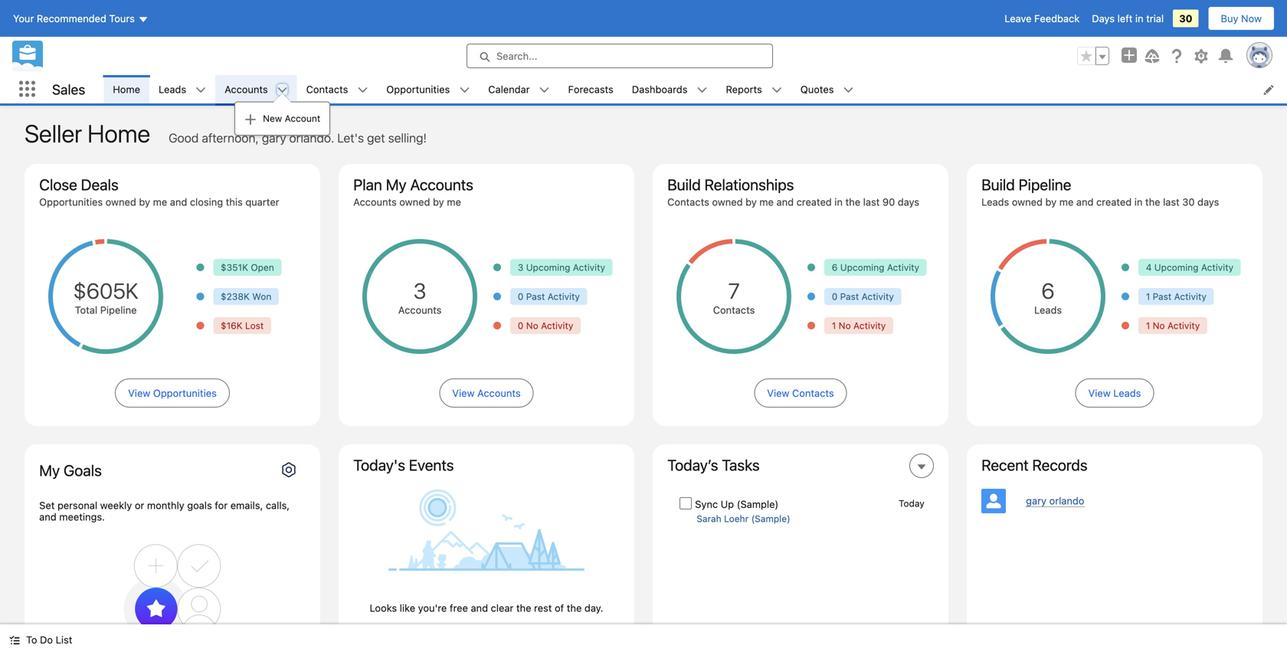 Task type: describe. For each thing, give the bounding box(es) containing it.
past for 6
[[1153, 291, 1172, 302]]

me for 6
[[1060, 196, 1074, 208]]

tasks
[[722, 456, 760, 474]]

text default image inside accounts list item
[[277, 85, 288, 95]]

open
[[251, 262, 274, 273]]

accounts list item
[[215, 75, 331, 136]]

me for 3
[[447, 196, 461, 208]]

created for 6
[[1097, 196, 1132, 208]]

today's tasks
[[668, 456, 760, 474]]

owned for $605k
[[106, 196, 136, 208]]

text default image inside to do list button
[[9, 635, 20, 646]]

last for 6
[[1164, 196, 1180, 208]]

closing
[[190, 196, 223, 208]]

text default image for leads
[[196, 85, 206, 95]]

list containing home
[[104, 75, 1288, 136]]

goals
[[187, 500, 212, 511]]

deals
[[81, 176, 119, 194]]

let's
[[337, 131, 364, 145]]

last for 7
[[864, 196, 880, 208]]

0 no activity
[[518, 320, 574, 331]]

accounts link
[[215, 75, 277, 103]]

contacts list item
[[297, 75, 377, 103]]

contacts owned by me and created in the last 90 days
[[668, 196, 920, 208]]

0 vertical spatial 30
[[1180, 13, 1193, 24]]

orlando.
[[289, 131, 334, 145]]

today
[[899, 498, 925, 509]]

emails,
[[231, 500, 263, 511]]

3 upcoming activity
[[518, 262, 606, 273]]

records
[[1033, 456, 1088, 474]]

by for 6
[[1046, 196, 1057, 208]]

afternoon,
[[202, 131, 259, 145]]

days for 6
[[1198, 196, 1220, 208]]

pipeline inside the $605k total pipeline
[[100, 304, 137, 316]]

view for 3
[[453, 387, 475, 399]]

new account link
[[235, 105, 330, 132]]

loehr
[[724, 514, 749, 524]]

the left rest
[[517, 603, 532, 614]]

view leads link
[[1076, 379, 1155, 408]]

sync up (sample) sarah loehr (sample)
[[695, 499, 791, 524]]

6 for 6 upcoming activity
[[832, 262, 838, 273]]

leave feedback
[[1005, 13, 1080, 24]]

text default image for opportunities
[[459, 85, 470, 95]]

text default image for dashboards
[[697, 85, 708, 95]]

sync up (sample) link
[[695, 499, 779, 510]]

3 for 3 upcoming activity
[[518, 262, 524, 273]]

1 down 4
[[1147, 291, 1151, 302]]

feedback
[[1035, 13, 1080, 24]]

created for 7
[[797, 196, 832, 208]]

now
[[1242, 13, 1263, 24]]

calls
[[145, 494, 166, 505]]

close deals
[[39, 176, 119, 194]]

quarter
[[246, 196, 279, 208]]

calendar list item
[[479, 75, 559, 103]]

events
[[409, 456, 454, 474]]

dashboards link
[[623, 75, 697, 103]]

view leads
[[1089, 387, 1142, 399]]

won
[[252, 291, 272, 302]]

view opportunities
[[128, 387, 217, 399]]

build for 7
[[668, 176, 701, 194]]

view contacts
[[768, 387, 835, 399]]

this
[[226, 196, 243, 208]]

4
[[1147, 262, 1152, 273]]

opportunities link
[[377, 75, 459, 103]]

0 vertical spatial (sample)
[[737, 499, 779, 510]]

the right of at the left bottom
[[567, 603, 582, 614]]

contacts link
[[297, 75, 357, 103]]

1 vertical spatial home
[[88, 119, 150, 148]]

search... button
[[467, 44, 773, 68]]

$605k
[[73, 278, 138, 304]]

close
[[39, 176, 77, 194]]

0 horizontal spatial gary
[[262, 131, 286, 145]]

build pipeline
[[982, 176, 1072, 194]]

total
[[75, 304, 97, 316]]

view opportunities link
[[115, 379, 230, 408]]

view accounts
[[453, 387, 521, 399]]

contacts inside 'list item'
[[306, 84, 348, 95]]

sales
[[52, 81, 85, 98]]

get
[[367, 131, 385, 145]]

$16k
[[221, 320, 243, 331]]

quotes
[[801, 84, 834, 95]]

tours
[[109, 13, 135, 24]]

owned for 7
[[712, 196, 743, 208]]

you're
[[418, 603, 447, 614]]

up
[[721, 499, 734, 510]]

set goals
[[241, 456, 306, 474]]

1 for 6
[[1147, 320, 1151, 331]]

view for 7
[[768, 387, 790, 399]]

accounts owned by me
[[354, 196, 461, 208]]

text default image for quotes
[[844, 85, 854, 95]]

opportunities for opportunities
[[387, 84, 450, 95]]

3 accounts
[[398, 278, 442, 316]]

or
[[135, 500, 144, 511]]

buy
[[1222, 13, 1239, 24]]

3 for 3 accounts
[[414, 278, 427, 304]]

$238k
[[221, 291, 250, 302]]

text default image for contacts
[[357, 85, 368, 95]]

6 for 6 leads
[[1042, 278, 1055, 304]]

the left 90
[[846, 196, 861, 208]]

quotes list item
[[792, 75, 864, 103]]

1 horizontal spatial opportunities
[[153, 387, 217, 399]]

orlando
[[1050, 495, 1085, 507]]

leads inside list item
[[159, 84, 186, 95]]

gary orlando link
[[1027, 495, 1085, 507]]

of
[[555, 603, 564, 614]]

upcoming for 6
[[1155, 262, 1199, 273]]

and inside set personal weekly or monthly goals for emails, calls, and meetings.
[[39, 511, 57, 523]]

$351k
[[221, 262, 248, 273]]

for
[[215, 500, 228, 511]]

0 vertical spatial home
[[113, 84, 140, 95]]

text default image for reports
[[772, 85, 782, 95]]

list
[[56, 634, 72, 646]]

gary orlando
[[1027, 495, 1085, 507]]

Calls text field
[[39, 509, 166, 537]]

1 for 7
[[832, 320, 837, 331]]

weekly
[[100, 500, 132, 511]]

good afternoon, gary orlando. let's get selling!
[[169, 131, 427, 145]]

recommended
[[37, 13, 106, 24]]

6 leads
[[1035, 278, 1063, 316]]

trial
[[1147, 13, 1165, 24]]

to do list button
[[0, 625, 82, 655]]

0 down 3 upcoming activity
[[518, 320, 524, 331]]

text default image for calendar
[[539, 85, 550, 95]]

sync
[[695, 499, 718, 510]]

4 upcoming activity
[[1147, 262, 1234, 273]]

seller
[[25, 119, 82, 148]]

days left in trial
[[1093, 13, 1165, 24]]

view for 6
[[1089, 387, 1111, 399]]

dashboards list item
[[623, 75, 717, 103]]

build for 6
[[982, 176, 1016, 194]]



Task type: vqa. For each thing, say whether or not it's contained in the screenshot.
My
yes



Task type: locate. For each thing, give the bounding box(es) containing it.
3 me from the left
[[760, 196, 774, 208]]

1 past from the left
[[526, 291, 545, 302]]

the up 4
[[1146, 196, 1161, 208]]

0 vertical spatial 3
[[518, 262, 524, 273]]

2 horizontal spatial upcoming
[[1155, 262, 1199, 273]]

view inside view opportunities link
[[128, 387, 150, 399]]

looks
[[370, 603, 397, 614]]

0 past activity
[[518, 291, 580, 302], [832, 291, 894, 302]]

and
[[170, 196, 187, 208], [777, 196, 794, 208], [1077, 196, 1094, 208], [39, 511, 57, 523], [471, 603, 488, 614]]

1 me from the left
[[153, 196, 167, 208]]

2 horizontal spatial text default image
[[844, 85, 854, 95]]

opportunities owned by me and closing this quarter
[[39, 196, 279, 208]]

3 past from the left
[[1153, 291, 1172, 302]]

me left closing
[[153, 196, 167, 208]]

0 horizontal spatial 0 past activity
[[518, 291, 580, 302]]

2 horizontal spatial no
[[1153, 320, 1166, 331]]

set up meetings
[[283, 456, 306, 474]]

0 vertical spatial opportunities
[[387, 84, 450, 95]]

0 horizontal spatial opportunities
[[39, 196, 103, 208]]

3 no from the left
[[1153, 320, 1166, 331]]

text default image inside opportunities list item
[[459, 85, 470, 95]]

(sample) up sarah loehr (sample) link
[[737, 499, 779, 510]]

buy now button
[[1209, 6, 1276, 31]]

0 horizontal spatial 3
[[414, 278, 427, 304]]

90
[[883, 196, 896, 208]]

past up 0 no activity
[[526, 291, 545, 302]]

your
[[13, 13, 34, 24]]

in for 7
[[835, 196, 843, 208]]

owned
[[106, 196, 136, 208], [400, 196, 430, 208], [712, 196, 743, 208], [1013, 196, 1043, 208]]

goals for set goals
[[241, 456, 280, 474]]

0 vertical spatial pipeline
[[1019, 176, 1072, 194]]

set for set goals
[[283, 456, 306, 474]]

2 upcoming from the left
[[841, 262, 885, 273]]

3 inside 3 accounts
[[414, 278, 427, 304]]

days up 4 upcoming activity at the right of the page
[[1198, 196, 1220, 208]]

me
[[153, 196, 167, 208], [447, 196, 461, 208], [760, 196, 774, 208], [1060, 196, 1074, 208]]

text default image left new
[[245, 113, 257, 126]]

owned for 3
[[400, 196, 430, 208]]

2 horizontal spatial opportunities
[[387, 84, 450, 95]]

1 horizontal spatial last
[[1164, 196, 1180, 208]]

0 horizontal spatial upcoming
[[526, 262, 571, 273]]

1 horizontal spatial build
[[982, 176, 1016, 194]]

2 no from the left
[[839, 320, 851, 331]]

reports link
[[717, 75, 772, 103]]

0 up 0 no activity
[[518, 291, 524, 302]]

days
[[1093, 13, 1115, 24]]

leave feedback link
[[1005, 13, 1080, 24]]

3 owned from the left
[[712, 196, 743, 208]]

1 created from the left
[[797, 196, 832, 208]]

1 no activity for 7
[[832, 320, 886, 331]]

last left 90
[[864, 196, 880, 208]]

view inside 'view accounts' link
[[453, 387, 475, 399]]

0 vertical spatial set
[[283, 456, 306, 474]]

buy now
[[1222, 13, 1263, 24]]

text default image up let's
[[357, 85, 368, 95]]

text default image inside 'quotes' list item
[[844, 85, 854, 95]]

owned down deals at left
[[106, 196, 136, 208]]

2 days from the left
[[1198, 196, 1220, 208]]

no down 1 past activity
[[1153, 320, 1166, 331]]

1 horizontal spatial 0 past activity
[[832, 291, 894, 302]]

text default image inside "dashboards" "list item"
[[697, 85, 708, 95]]

4 owned from the left
[[1013, 196, 1043, 208]]

1 down 1 past activity
[[1147, 320, 1151, 331]]

1 no activity for 6
[[1147, 320, 1201, 331]]

build relationships
[[668, 176, 794, 194]]

set personal weekly or monthly goals for emails, calls, and meetings.
[[39, 500, 290, 523]]

2 1 no activity from the left
[[1147, 320, 1201, 331]]

upcoming
[[526, 262, 571, 273], [841, 262, 885, 273], [1155, 262, 1199, 273]]

1 horizontal spatial 1 no activity
[[1147, 320, 1201, 331]]

search...
[[497, 50, 538, 62]]

4 by from the left
[[1046, 196, 1057, 208]]

gary left orlando
[[1027, 495, 1047, 507]]

your recommended tours button
[[12, 6, 149, 31]]

rest
[[534, 603, 552, 614]]

home down home link
[[88, 119, 150, 148]]

day.
[[585, 603, 604, 614]]

by
[[139, 196, 150, 208], [433, 196, 444, 208], [746, 196, 757, 208], [1046, 196, 1057, 208]]

1 vertical spatial 3
[[414, 278, 427, 304]]

goals for my goals
[[64, 461, 102, 479]]

owned down build relationships
[[712, 196, 743, 208]]

text default image
[[196, 85, 206, 95], [277, 85, 288, 95], [357, 85, 368, 95], [459, 85, 470, 95], [697, 85, 708, 95], [772, 85, 782, 95], [9, 635, 20, 646]]

set inside set personal weekly or monthly goals for emails, calls, and meetings.
[[39, 500, 55, 511]]

me for 7
[[760, 196, 774, 208]]

1 horizontal spatial gary
[[1027, 495, 1047, 507]]

1 vertical spatial pipeline
[[100, 304, 137, 316]]

2 vertical spatial opportunities
[[153, 387, 217, 399]]

1 vertical spatial gary
[[1027, 495, 1047, 507]]

new account
[[263, 113, 321, 124]]

0 vertical spatial my
[[386, 176, 407, 194]]

(sample) right loehr
[[752, 514, 791, 524]]

1 build from the left
[[668, 176, 701, 194]]

reports list item
[[717, 75, 792, 103]]

1 no activity down 6 upcoming activity
[[832, 320, 886, 331]]

me down plan my accounts
[[447, 196, 461, 208]]

pipeline up leads owned by me and created in the last 30 days
[[1019, 176, 1072, 194]]

text default image left reports link
[[697, 85, 708, 95]]

0 horizontal spatial build
[[668, 176, 701, 194]]

2 past from the left
[[841, 291, 860, 302]]

accounts inside accounts link
[[225, 84, 268, 95]]

1 vertical spatial 30
[[1183, 196, 1195, 208]]

0 past activity down 6 upcoming activity
[[832, 291, 894, 302]]

1 horizontal spatial text default image
[[539, 85, 550, 95]]

set left personal
[[39, 500, 55, 511]]

text default image up new account link
[[277, 85, 288, 95]]

no for 6
[[1153, 320, 1166, 331]]

relationships
[[705, 176, 794, 194]]

1 horizontal spatial past
[[841, 291, 860, 302]]

opportunities list item
[[377, 75, 479, 103]]

view for $605k
[[128, 387, 150, 399]]

by left closing
[[139, 196, 150, 208]]

do
[[40, 634, 53, 646]]

2 created from the left
[[1097, 196, 1132, 208]]

to
[[26, 634, 37, 646]]

1 no activity down 1 past activity
[[1147, 320, 1201, 331]]

1 days from the left
[[898, 196, 920, 208]]

by down the "build pipeline"
[[1046, 196, 1057, 208]]

calendar
[[489, 84, 530, 95]]

2 by from the left
[[433, 196, 444, 208]]

upcoming for 3
[[526, 262, 571, 273]]

my goals
[[39, 461, 102, 479]]

my up personal
[[39, 461, 60, 479]]

no for 3
[[526, 320, 539, 331]]

opportunities inside list item
[[387, 84, 450, 95]]

sarah loehr (sample) link
[[697, 514, 791, 525]]

0 horizontal spatial set
[[39, 500, 55, 511]]

list
[[104, 75, 1288, 136]]

opportunities
[[387, 84, 450, 95], [39, 196, 103, 208], [153, 387, 217, 399]]

past down 6 upcoming activity
[[841, 291, 860, 302]]

0 horizontal spatial created
[[797, 196, 832, 208]]

calendar link
[[479, 75, 539, 103]]

no down 6 upcoming activity
[[839, 320, 851, 331]]

1 upcoming from the left
[[526, 262, 571, 273]]

past for 7
[[841, 291, 860, 302]]

my up accounts owned by me
[[386, 176, 407, 194]]

2 owned from the left
[[400, 196, 430, 208]]

view accounts link
[[440, 379, 534, 408]]

text default image right calendar
[[539, 85, 550, 95]]

0 for 3
[[518, 291, 524, 302]]

1 last from the left
[[864, 196, 880, 208]]

1 vertical spatial (sample)
[[752, 514, 791, 524]]

looks like you're free and clear the rest of the day.
[[370, 603, 604, 614]]

group
[[1078, 47, 1110, 65]]

good
[[169, 131, 199, 145]]

upcoming for 7
[[841, 262, 885, 273]]

view inside view leads link
[[1089, 387, 1111, 399]]

pipeline down "$605k"
[[100, 304, 137, 316]]

1 horizontal spatial goals
[[241, 456, 280, 474]]

1 horizontal spatial pipeline
[[1019, 176, 1072, 194]]

2 0 past activity from the left
[[832, 291, 894, 302]]

left
[[1118, 13, 1133, 24]]

text default image left calendar
[[459, 85, 470, 95]]

me for $605k
[[153, 196, 167, 208]]

selling!
[[388, 131, 427, 145]]

opportunities for opportunities owned by me and closing this quarter
[[39, 196, 103, 208]]

text default image
[[539, 85, 550, 95], [844, 85, 854, 95], [245, 113, 257, 126]]

0 horizontal spatial text default image
[[245, 113, 257, 126]]

me down relationships
[[760, 196, 774, 208]]

seller home
[[25, 119, 150, 148]]

upcoming up 0 no activity
[[526, 262, 571, 273]]

last up 4 upcoming activity at the right of the page
[[1164, 196, 1180, 208]]

text default image left to
[[9, 635, 20, 646]]

0 horizontal spatial last
[[864, 196, 880, 208]]

calls,
[[266, 500, 290, 511]]

account
[[285, 113, 321, 124]]

2 horizontal spatial past
[[1153, 291, 1172, 302]]

text default image inside leads list item
[[196, 85, 206, 95]]

by for 7
[[746, 196, 757, 208]]

$238k won
[[221, 291, 272, 302]]

forecasts
[[568, 84, 614, 95]]

0 vertical spatial 6
[[832, 262, 838, 273]]

past for 3
[[526, 291, 545, 302]]

0 past activity for 3
[[518, 291, 580, 302]]

30 up 4 upcoming activity at the right of the page
[[1183, 196, 1195, 208]]

2 build from the left
[[982, 176, 1016, 194]]

1 vertical spatial my
[[39, 461, 60, 479]]

0 horizontal spatial no
[[526, 320, 539, 331]]

accounts inside 'view accounts' link
[[478, 387, 521, 399]]

user image
[[982, 489, 1007, 514]]

4 me from the left
[[1060, 196, 1074, 208]]

in for 6
[[1135, 196, 1143, 208]]

accounts
[[225, 84, 268, 95], [410, 176, 474, 194], [354, 196, 397, 208], [398, 304, 442, 316], [478, 387, 521, 399]]

goals up emails,
[[241, 456, 280, 474]]

leads link
[[149, 75, 196, 103]]

0 down 6 upcoming activity
[[832, 291, 838, 302]]

1 past activity
[[1147, 291, 1207, 302]]

by down relationships
[[746, 196, 757, 208]]

and for 6
[[1077, 196, 1094, 208]]

gary inside gary orlando link
[[1027, 495, 1047, 507]]

text default image right quotes
[[844, 85, 854, 95]]

6 inside 6 leads
[[1042, 278, 1055, 304]]

today's
[[354, 456, 405, 474]]

reports
[[726, 84, 763, 95]]

3 by from the left
[[746, 196, 757, 208]]

0 horizontal spatial pipeline
[[100, 304, 137, 316]]

3 view from the left
[[768, 387, 790, 399]]

days
[[898, 196, 920, 208], [1198, 196, 1220, 208]]

by for $605k
[[139, 196, 150, 208]]

gary down new
[[262, 131, 286, 145]]

upcoming down 90
[[841, 262, 885, 273]]

1 by from the left
[[139, 196, 150, 208]]

text default image inside the reports "list item"
[[772, 85, 782, 95]]

0 past activity for 7
[[832, 291, 894, 302]]

0 horizontal spatial 1 no activity
[[832, 320, 886, 331]]

leads list item
[[149, 75, 215, 103]]

view inside view contacts link
[[768, 387, 790, 399]]

clear
[[491, 603, 514, 614]]

goals up personal
[[64, 461, 102, 479]]

0 horizontal spatial past
[[526, 291, 545, 302]]

upcoming right 4
[[1155, 262, 1199, 273]]

Emails text field
[[179, 563, 306, 590]]

1 0 past activity from the left
[[518, 291, 580, 302]]

no down 3 upcoming activity
[[526, 320, 539, 331]]

by down plan my accounts
[[433, 196, 444, 208]]

1 1 no activity from the left
[[832, 320, 886, 331]]

days right 90
[[898, 196, 920, 208]]

meetings
[[266, 494, 306, 505]]

to do list
[[26, 634, 72, 646]]

days for 7
[[898, 196, 920, 208]]

set for set personal weekly or monthly goals for emails, calls, and meetings.
[[39, 500, 55, 511]]

1 owned from the left
[[106, 196, 136, 208]]

by for 3
[[433, 196, 444, 208]]

0
[[518, 291, 524, 302], [832, 291, 838, 302], [518, 320, 524, 331]]

$351k open
[[221, 262, 274, 273]]

text default image left accounts link
[[196, 85, 206, 95]]

plan my accounts
[[354, 176, 474, 194]]

2 last from the left
[[1164, 196, 1180, 208]]

and for 7
[[777, 196, 794, 208]]

1 no activity
[[832, 320, 886, 331], [1147, 320, 1201, 331]]

home left 'leads' link
[[113, 84, 140, 95]]

1 vertical spatial set
[[39, 500, 55, 511]]

1 horizontal spatial no
[[839, 320, 851, 331]]

1 vertical spatial opportunities
[[39, 196, 103, 208]]

1 horizontal spatial my
[[386, 176, 407, 194]]

today's events
[[354, 456, 454, 474]]

0 past activity up 0 no activity
[[518, 291, 580, 302]]

no for 7
[[839, 320, 851, 331]]

like
[[400, 603, 416, 614]]

0 horizontal spatial 6
[[832, 262, 838, 273]]

4 view from the left
[[1089, 387, 1111, 399]]

1 no from the left
[[526, 320, 539, 331]]

0 horizontal spatial days
[[898, 196, 920, 208]]

3 upcoming from the left
[[1155, 262, 1199, 273]]

0 horizontal spatial my
[[39, 461, 60, 479]]

1 horizontal spatial days
[[1198, 196, 1220, 208]]

Meetings text field
[[179, 509, 306, 537]]

recent records
[[982, 456, 1088, 474]]

1 horizontal spatial set
[[283, 456, 306, 474]]

text default image inside the contacts 'list item'
[[357, 85, 368, 95]]

0 vertical spatial gary
[[262, 131, 286, 145]]

2 me from the left
[[447, 196, 461, 208]]

1 down 6 upcoming activity
[[832, 320, 837, 331]]

1 horizontal spatial created
[[1097, 196, 1132, 208]]

1 vertical spatial 6
[[1042, 278, 1055, 304]]

text default image inside calendar list item
[[539, 85, 550, 95]]

1 horizontal spatial 6
[[1042, 278, 1055, 304]]

30 right the trial
[[1180, 13, 1193, 24]]

quotes link
[[792, 75, 844, 103]]

created
[[797, 196, 832, 208], [1097, 196, 1132, 208]]

recent
[[982, 456, 1029, 474]]

owned for 6
[[1013, 196, 1043, 208]]

owned down the "build pipeline"
[[1013, 196, 1043, 208]]

0 horizontal spatial goals
[[64, 461, 102, 479]]

personal
[[57, 500, 97, 511]]

1 horizontal spatial upcoming
[[841, 262, 885, 273]]

text default image inside new account link
[[245, 113, 257, 126]]

free
[[450, 603, 468, 614]]

30
[[1180, 13, 1193, 24], [1183, 196, 1195, 208]]

past down 4 upcoming activity at the right of the page
[[1153, 291, 1172, 302]]

sarah
[[697, 514, 722, 524]]

1 view from the left
[[128, 387, 150, 399]]

owned down plan my accounts
[[400, 196, 430, 208]]

7
[[728, 278, 740, 304]]

me down the "build pipeline"
[[1060, 196, 1074, 208]]

1 horizontal spatial 3
[[518, 262, 524, 273]]

leads owned by me and created in the last 30 days
[[982, 196, 1220, 208]]

0 for 7
[[832, 291, 838, 302]]

2 view from the left
[[453, 387, 475, 399]]

text default image right reports
[[772, 85, 782, 95]]

and for $605k
[[170, 196, 187, 208]]



